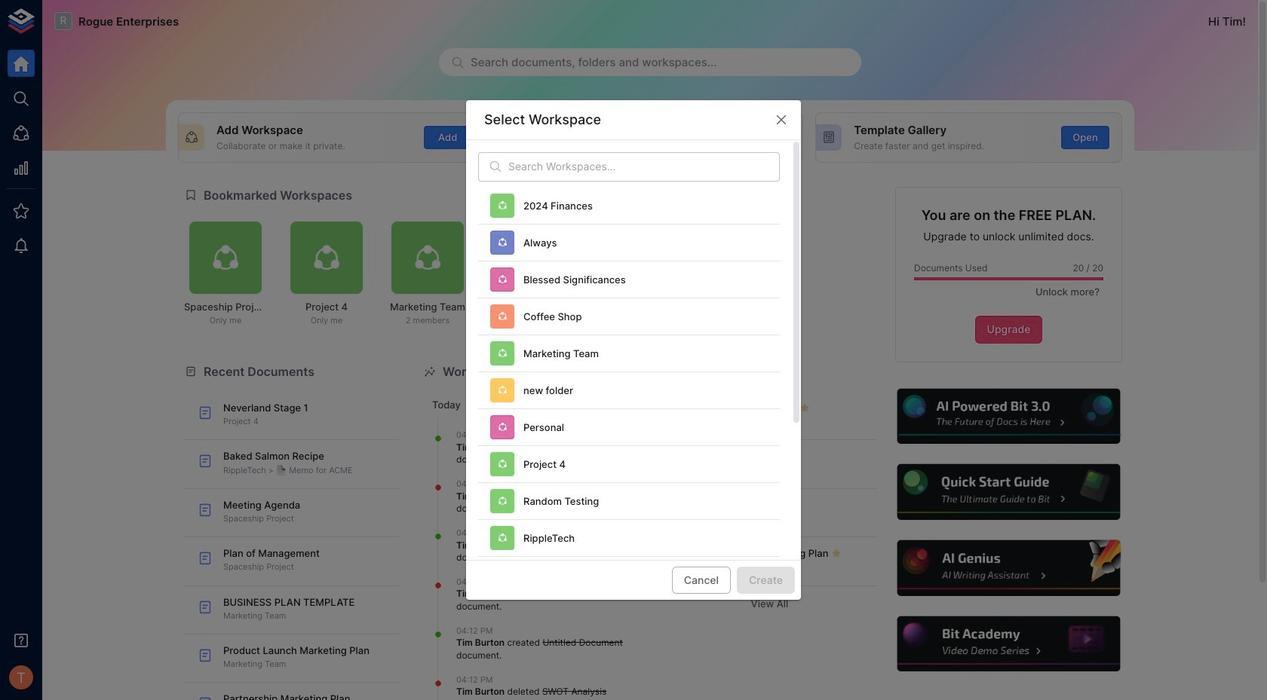 Task type: vqa. For each thing, say whether or not it's contained in the screenshot.
A chart. element
no



Task type: locate. For each thing, give the bounding box(es) containing it.
help image
[[896, 387, 1123, 447], [896, 463, 1123, 523], [896, 539, 1123, 599], [896, 615, 1123, 675]]

Search Workspaces... text field
[[509, 152, 780, 182]]

4 help image from the top
[[896, 615, 1123, 675]]

dialog
[[466, 100, 801, 701]]

1 help image from the top
[[896, 387, 1123, 447]]



Task type: describe. For each thing, give the bounding box(es) containing it.
2 help image from the top
[[896, 463, 1123, 523]]

3 help image from the top
[[896, 539, 1123, 599]]



